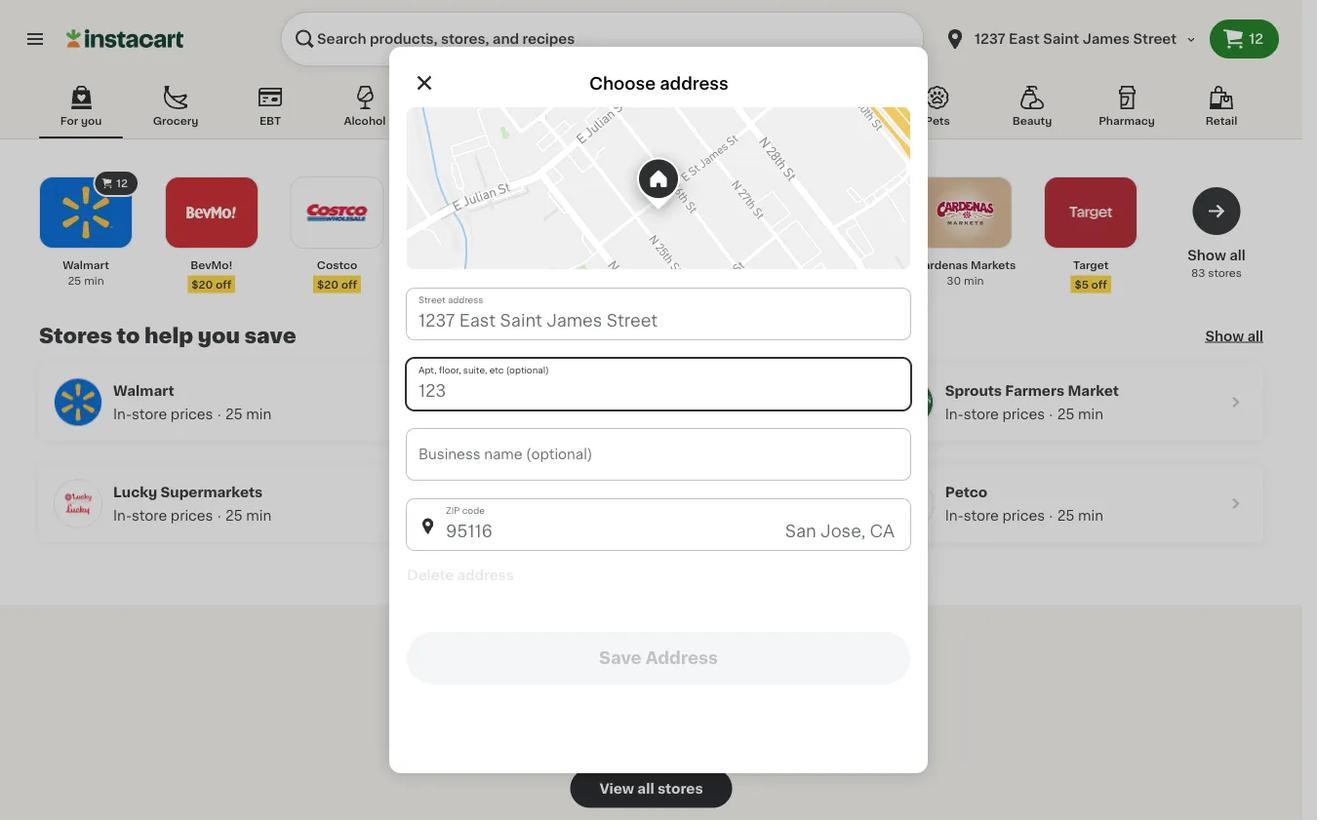Task type: describe. For each thing, give the bounding box(es) containing it.
retail button
[[1180, 82, 1264, 139]]

30 inside cardenas markets 30 min
[[947, 276, 962, 286]]

in-store prices for walmart
[[113, 407, 213, 421]]

view all stores button
[[570, 769, 732, 809]]

stores to help you save
[[39, 326, 296, 346]]

choose
[[590, 76, 656, 92]]

in-store prices up walgreens
[[529, 407, 629, 421]]

show for show all 83 stores
[[1188, 249, 1227, 263]]

target $5 off
[[1074, 260, 1109, 290]]

walgreens link
[[455, 465, 848, 543]]

safeway link
[[664, 177, 765, 289]]

foodmaxx
[[434, 260, 492, 271]]

view all stores link
[[570, 769, 732, 809]]

help
[[144, 326, 193, 346]]

$5
[[1075, 279, 1089, 290]]

pharmacy button
[[1085, 82, 1169, 139]]

7-
[[565, 260, 576, 271]]

in- up walgreens
[[529, 407, 548, 421]]

in-store prices for sprouts farmers market
[[945, 407, 1045, 421]]

costco $20 off
[[317, 260, 357, 290]]

ca
[[870, 524, 895, 540]]

$20 for bevmo! $20 off
[[192, 279, 213, 290]]

walmart for walmart
[[113, 384, 174, 398]]

lucky
[[113, 486, 157, 499]]

show all 83 stores
[[1188, 249, 1246, 279]]

min inside walmart 25 min
[[84, 276, 104, 286]]

off for costco $20 off
[[341, 279, 357, 290]]

off for target $5 off
[[1092, 279, 1108, 290]]

prices for walmart
[[171, 407, 213, 421]]

you inside stores to help you save tab panel
[[198, 326, 240, 346]]

for you
[[60, 116, 102, 126]]

alcohol
[[344, 116, 386, 126]]

0 vertical spatial sprouts
[[789, 260, 833, 271]]

stores to help you save tab panel
[[29, 170, 1274, 543]]

ebt
[[259, 116, 281, 126]]

1 horizontal spatial farmers
[[1006, 384, 1065, 398]]

25 min for walmart
[[225, 407, 272, 421]]

25 inside walmart 25 min
[[68, 276, 81, 286]]

all for show all
[[1248, 329, 1264, 343]]

bevmo!
[[190, 260, 233, 271]]

show for show all
[[1206, 329, 1245, 343]]

store for walmart
[[132, 407, 167, 421]]

grocery
[[153, 116, 198, 126]]

alcohol button
[[323, 82, 407, 139]]

deals
[[733, 116, 764, 126]]

delete address
[[407, 569, 514, 583]]

2   text field from the top
[[407, 359, 911, 410]]

supermarkets
[[161, 486, 263, 499]]

shop categories tab list
[[39, 82, 1264, 139]]

cardenas
[[915, 260, 969, 271]]

store for sprouts farmers market
[[964, 407, 999, 421]]

delete
[[407, 569, 454, 583]]

in- for walmart
[[113, 407, 132, 421]]

foodmaxx link
[[412, 177, 514, 289]]

lucky supermarkets
[[113, 486, 263, 499]]

all for show all 83 stores
[[1230, 249, 1246, 263]]

address for delete address
[[457, 569, 514, 583]]

12 button
[[1210, 20, 1280, 59]]

you inside for you button
[[81, 116, 102, 126]]

target
[[1074, 260, 1109, 271]]

min inside cardenas markets 30 min
[[964, 276, 984, 286]]

view
[[600, 782, 635, 796]]

pickup
[[824, 116, 862, 126]]

walgreens
[[529, 486, 606, 499]]

stores inside show all 83 stores
[[1209, 268, 1242, 279]]

in-store prices for petco
[[945, 509, 1045, 523]]

choose address dialog
[[389, 47, 928, 774]]

0 vertical spatial farmers
[[835, 260, 881, 271]]

25 for lucky supermarkets
[[225, 509, 243, 523]]

beauty button
[[991, 82, 1075, 139]]



Task type: vqa. For each thing, say whether or not it's contained in the screenshot.
you in button
yes



Task type: locate. For each thing, give the bounding box(es) containing it.
1 horizontal spatial you
[[198, 326, 240, 346]]

ebt button
[[228, 82, 312, 139]]

pickup button
[[801, 82, 885, 139]]

in- down to
[[113, 407, 132, 421]]

0 vertical spatial all
[[1230, 249, 1246, 263]]

jose,
[[821, 524, 866, 540]]

$20 inside costco $20 off
[[317, 279, 339, 290]]

store
[[132, 407, 167, 421], [548, 407, 583, 421], [964, 407, 999, 421], [132, 509, 167, 523], [964, 509, 999, 523]]

0 vertical spatial you
[[81, 116, 102, 126]]

in-store prices down stores to help you save
[[113, 407, 213, 421]]

sprouts farmers market
[[789, 260, 922, 271], [945, 384, 1119, 398]]

1 vertical spatial   text field
[[407, 359, 911, 410]]

store down petco
[[964, 509, 999, 523]]

san jose, ca
[[785, 524, 895, 540]]

pharmacy
[[1099, 116, 1155, 126]]

store up petco
[[964, 407, 999, 421]]

wholesale button
[[512, 82, 596, 139]]

25 min for petco
[[1058, 509, 1104, 523]]

0 horizontal spatial off
[[216, 279, 232, 290]]

in-store prices down petco
[[945, 509, 1045, 523]]

markets
[[971, 260, 1016, 271]]

1 horizontal spatial walmart
[[113, 384, 174, 398]]

1 vertical spatial all
[[1248, 329, 1264, 343]]

walmart for walmart 25 min
[[63, 260, 109, 271]]

farmers
[[835, 260, 881, 271], [1006, 384, 1065, 398]]

30 min
[[642, 407, 689, 421]]

1 vertical spatial you
[[198, 326, 240, 346]]

prices for sprouts farmers market
[[1003, 407, 1045, 421]]

1 horizontal spatial stores
[[1209, 268, 1242, 279]]

grocery button
[[134, 82, 218, 139]]

0 horizontal spatial farmers
[[835, 260, 881, 271]]

1 off from the left
[[216, 279, 232, 290]]

view all stores
[[600, 782, 703, 796]]

show up the 83
[[1188, 249, 1227, 263]]

0 horizontal spatial $20
[[192, 279, 213, 290]]

sprouts farmers market link
[[789, 177, 922, 289]]

1 horizontal spatial sprouts
[[945, 384, 1002, 398]]

choose address
[[590, 76, 729, 92]]

show all button
[[1206, 326, 1264, 346]]

store for lucky supermarkets
[[132, 509, 167, 523]]

all inside popup button
[[1248, 329, 1264, 343]]

stores inside 'button'
[[658, 782, 703, 796]]

0 horizontal spatial sprouts farmers market
[[789, 260, 922, 271]]

$20 down costco
[[317, 279, 339, 290]]

1 $20 from the left
[[192, 279, 213, 290]]

0 horizontal spatial 30
[[642, 407, 660, 421]]

stores right view
[[658, 782, 703, 796]]

1 vertical spatial address
[[457, 569, 514, 583]]

prices
[[171, 407, 213, 421], [587, 407, 629, 421], [1003, 407, 1045, 421], [171, 509, 213, 523], [1003, 509, 1045, 523]]

25 for walmart
[[225, 407, 243, 421]]

form element
[[407, 340, 911, 685]]

sprouts
[[789, 260, 833, 271], [945, 384, 1002, 398]]

all inside 'button'
[[638, 782, 655, 796]]

show down the 83
[[1206, 329, 1245, 343]]

convenience button
[[607, 82, 696, 139]]

25 for petco
[[1058, 509, 1075, 523]]

1 horizontal spatial 30
[[947, 276, 962, 286]]

0 vertical spatial show
[[1188, 249, 1227, 263]]

2   text field from the top
[[407, 500, 911, 550]]

1 horizontal spatial market
[[1068, 384, 1119, 398]]

all
[[1230, 249, 1246, 263], [1248, 329, 1264, 343], [638, 782, 655, 796]]

1 vertical spatial show
[[1206, 329, 1245, 343]]

address up convenience at the top of the page
[[660, 76, 729, 92]]

in- for lucky supermarkets
[[113, 509, 132, 523]]

store down "lucky"
[[132, 509, 167, 523]]

save
[[245, 326, 296, 346]]

30 up the walgreens link
[[642, 407, 660, 421]]

off inside bevmo! $20 off
[[216, 279, 232, 290]]

  text field down 30 min
[[407, 429, 911, 480]]

you
[[81, 116, 102, 126], [198, 326, 240, 346]]

1   text field from the top
[[407, 429, 911, 480]]

show
[[1188, 249, 1227, 263], [1206, 329, 1245, 343]]

2 vertical spatial all
[[638, 782, 655, 796]]

2 off from the left
[[341, 279, 357, 290]]

0 horizontal spatial walmart
[[63, 260, 109, 271]]

0 vertical spatial   text field
[[407, 289, 911, 340]]

beauty
[[1013, 116, 1052, 126]]

0 vertical spatial 30
[[947, 276, 962, 286]]

pets
[[926, 116, 950, 126]]

map region
[[407, 107, 911, 269]]

0 horizontal spatial stores
[[658, 782, 703, 796]]

off inside costco $20 off
[[341, 279, 357, 290]]

san
[[785, 524, 817, 540]]

in-
[[113, 407, 132, 421], [529, 407, 548, 421], [945, 407, 964, 421], [113, 509, 132, 523], [945, 509, 964, 523]]

off right $5
[[1092, 279, 1108, 290]]

2 $20 from the left
[[317, 279, 339, 290]]

address right delete
[[457, 569, 514, 583]]

petco
[[945, 486, 988, 499]]

1 vertical spatial 30
[[642, 407, 660, 421]]

  text field
[[407, 289, 911, 340], [407, 359, 911, 410]]

1 horizontal spatial sprouts farmers market
[[945, 384, 1119, 398]]

off down bevmo!
[[216, 279, 232, 290]]

7-eleven
[[565, 260, 612, 271]]

1 horizontal spatial address
[[660, 76, 729, 92]]

retail
[[1206, 116, 1238, 126]]

for
[[60, 116, 78, 126]]

costco
[[317, 260, 357, 271]]

1 vertical spatial sprouts farmers market
[[945, 384, 1119, 398]]

2 horizontal spatial all
[[1248, 329, 1264, 343]]

12 inside button
[[1249, 32, 1264, 46]]

1 vertical spatial market
[[1068, 384, 1119, 398]]

store up walgreens
[[548, 407, 583, 421]]

address
[[660, 76, 729, 92], [457, 569, 514, 583]]

walmart up stores
[[63, 260, 109, 271]]

25 for sprouts farmers market
[[1058, 407, 1075, 421]]

off down costco
[[341, 279, 357, 290]]

1 vertical spatial sprouts
[[945, 384, 1002, 398]]

safeway
[[691, 260, 738, 271]]

12 inside stores to help you save tab panel
[[116, 178, 128, 189]]

in-store prices
[[113, 407, 213, 421], [529, 407, 629, 421], [945, 407, 1045, 421], [113, 509, 213, 523], [945, 509, 1045, 523]]

for you button
[[39, 82, 123, 139]]

$20 inside bevmo! $20 off
[[192, 279, 213, 290]]

in- up petco
[[945, 407, 964, 421]]

0 horizontal spatial you
[[81, 116, 102, 126]]

25 min
[[225, 407, 272, 421], [1058, 407, 1104, 421], [225, 509, 272, 523], [1058, 509, 1104, 523]]

store for petco
[[964, 509, 999, 523]]

instacart image
[[66, 27, 183, 51]]

1 vertical spatial   text field
[[407, 500, 911, 550]]

off inside 'target $5 off'
[[1092, 279, 1108, 290]]

1   text field from the top
[[407, 289, 911, 340]]

walmart down to
[[113, 384, 174, 398]]

12 up 'retail' button
[[1249, 32, 1264, 46]]

in- down "lucky"
[[113, 509, 132, 523]]

in-store prices up petco
[[945, 407, 1045, 421]]

1 vertical spatial 12
[[116, 178, 128, 189]]

min
[[84, 276, 104, 286], [964, 276, 984, 286], [246, 407, 272, 421], [663, 407, 689, 421], [1078, 407, 1104, 421], [246, 509, 272, 523], [1078, 509, 1104, 523]]

all for view all stores
[[638, 782, 655, 796]]

0 vertical spatial walmart
[[63, 260, 109, 271]]

walmart
[[63, 260, 109, 271], [113, 384, 174, 398]]

3 off from the left
[[1092, 279, 1108, 290]]

25 min for lucky supermarkets
[[225, 509, 272, 523]]

  text field down walgreens
[[407, 500, 911, 550]]

you right help
[[198, 326, 240, 346]]

show inside popup button
[[1206, 329, 1245, 343]]

you right for
[[81, 116, 102, 126]]

  text field
[[407, 429, 911, 480], [407, 500, 911, 550]]

in- for sprouts farmers market
[[945, 407, 964, 421]]

to
[[117, 326, 140, 346]]

stores right the 83
[[1209, 268, 1242, 279]]

delete address button
[[407, 566, 514, 586]]

0 vertical spatial sprouts farmers market
[[789, 260, 922, 271]]

in- for petco
[[945, 509, 964, 523]]

1 vertical spatial farmers
[[1006, 384, 1065, 398]]

address for choose address
[[660, 76, 729, 92]]

1 vertical spatial walmart
[[113, 384, 174, 398]]

bevmo! $20 off
[[190, 260, 233, 290]]

prices for lucky supermarkets
[[171, 509, 213, 523]]

all inside show all 83 stores
[[1230, 249, 1246, 263]]

off for bevmo! $20 off
[[216, 279, 232, 290]]

30 down cardenas
[[947, 276, 962, 286]]

1 horizontal spatial 12
[[1249, 32, 1264, 46]]

1 horizontal spatial $20
[[317, 279, 339, 290]]

in-store prices for lucky supermarkets
[[113, 509, 213, 523]]

convenience
[[615, 116, 688, 126]]

eleven
[[576, 260, 612, 271]]

prices for petco
[[1003, 509, 1045, 523]]

wholesale
[[525, 116, 583, 126]]

0 horizontal spatial all
[[638, 782, 655, 796]]

cardenas markets 30 min
[[915, 260, 1016, 286]]

0 horizontal spatial sprouts
[[789, 260, 833, 271]]

0 horizontal spatial market
[[883, 260, 922, 271]]

$20
[[192, 279, 213, 290], [317, 279, 339, 290]]

1 vertical spatial stores
[[658, 782, 703, 796]]

show all
[[1206, 329, 1264, 343]]

0 horizontal spatial 12
[[116, 178, 128, 189]]

store up "lucky"
[[132, 407, 167, 421]]

0 vertical spatial address
[[660, 76, 729, 92]]

address inside button
[[457, 569, 514, 583]]

in- down petco
[[945, 509, 964, 523]]

in-store prices down 'lucky supermarkets'
[[113, 509, 213, 523]]

market
[[883, 260, 922, 271], [1068, 384, 1119, 398]]

stores
[[39, 326, 112, 346]]

0 horizontal spatial address
[[457, 569, 514, 583]]

25
[[68, 276, 81, 286], [225, 407, 243, 421], [1058, 407, 1075, 421], [225, 509, 243, 523], [1058, 509, 1075, 523]]

0 vertical spatial market
[[883, 260, 922, 271]]

1 horizontal spatial all
[[1230, 249, 1246, 263]]

12
[[1249, 32, 1264, 46], [116, 178, 128, 189]]

1 horizontal spatial off
[[341, 279, 357, 290]]

0 vertical spatial stores
[[1209, 268, 1242, 279]]

12 down for you button
[[116, 178, 128, 189]]

0 vertical spatial   text field
[[407, 429, 911, 480]]

deals button
[[707, 82, 791, 139]]

show inside show all 83 stores
[[1188, 249, 1227, 263]]

30
[[947, 276, 962, 286], [642, 407, 660, 421]]

$20 for costco $20 off
[[317, 279, 339, 290]]

off
[[216, 279, 232, 290], [341, 279, 357, 290], [1092, 279, 1108, 290]]

stores
[[1209, 268, 1242, 279], [658, 782, 703, 796]]

2 horizontal spatial off
[[1092, 279, 1108, 290]]

pets button
[[896, 82, 980, 139]]

7-eleven link
[[538, 177, 639, 289]]

0 vertical spatial 12
[[1249, 32, 1264, 46]]

25 min for sprouts farmers market
[[1058, 407, 1104, 421]]

$20 down bevmo!
[[192, 279, 213, 290]]

walmart 25 min
[[63, 260, 109, 286]]

83
[[1192, 268, 1206, 279]]



